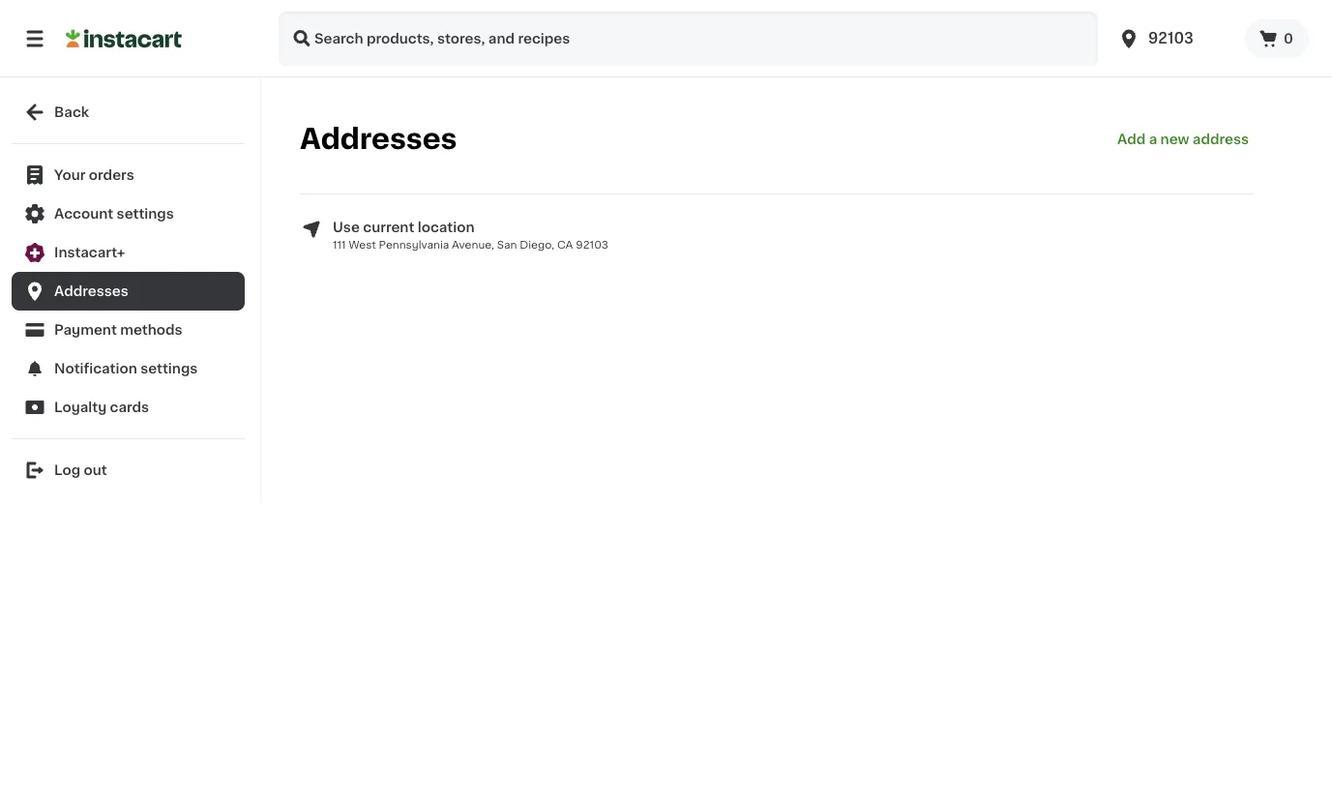 Task type: vqa. For each thing, say whether or not it's contained in the screenshot.
"account settings" link
yes



Task type: locate. For each thing, give the bounding box(es) containing it.
your orders
[[54, 168, 134, 182]]

settings down methods
[[140, 362, 198, 375]]

settings
[[117, 207, 174, 221], [140, 362, 198, 375]]

loyalty
[[54, 401, 107, 414]]

addresses up current
[[300, 125, 457, 153]]

92103 inside use current location 111 west pennsylvania avenue, san diego, ca 92103
[[576, 240, 609, 250]]

payment methods link
[[12, 311, 245, 349]]

0 vertical spatial settings
[[117, 207, 174, 221]]

1 horizontal spatial addresses
[[300, 125, 457, 153]]

use
[[333, 221, 360, 234]]

west
[[349, 240, 376, 250]]

addresses down instacart+
[[54, 285, 128, 298]]

cards
[[110, 401, 149, 414]]

out
[[84, 464, 107, 477]]

back link
[[12, 93, 245, 132]]

loyalty cards link
[[12, 388, 245, 427]]

account settings
[[54, 207, 174, 221]]

1 92103 button from the left
[[1106, 12, 1246, 66]]

None search field
[[279, 12, 1098, 66]]

0 horizontal spatial 92103
[[576, 240, 609, 250]]

use current location 111 west pennsylvania avenue, san diego, ca 92103
[[333, 221, 609, 250]]

addresses link
[[12, 272, 245, 311]]

add a new address button
[[1112, 101, 1255, 178]]

settings for notification settings
[[140, 362, 198, 375]]

back
[[54, 105, 89, 119]]

92103 button
[[1106, 12, 1246, 66], [1118, 12, 1234, 66]]

payment methods
[[54, 323, 183, 337]]

1 vertical spatial 92103
[[576, 240, 609, 250]]

orders
[[89, 168, 134, 182]]

instacart logo image
[[66, 27, 182, 50]]

instacart+ link
[[12, 233, 245, 272]]

0 vertical spatial 92103
[[1149, 31, 1194, 45]]

address
[[1193, 133, 1249, 146]]

settings for account settings
[[117, 207, 174, 221]]

0 vertical spatial addresses
[[300, 125, 457, 153]]

account settings link
[[12, 195, 245, 233]]

avenue,
[[452, 240, 494, 250]]

1 horizontal spatial 92103
[[1149, 31, 1194, 45]]

settings down your orders link
[[117, 207, 174, 221]]

0 horizontal spatial addresses
[[54, 285, 128, 298]]

111
[[333, 240, 346, 250]]

a
[[1149, 133, 1158, 146]]

92103
[[1149, 31, 1194, 45], [576, 240, 609, 250]]

1 vertical spatial settings
[[140, 362, 198, 375]]

addresses
[[300, 125, 457, 153], [54, 285, 128, 298]]

location
[[418, 221, 475, 234]]

addresses menu bar
[[300, 101, 1255, 178]]



Task type: describe. For each thing, give the bounding box(es) containing it.
your orders link
[[12, 156, 245, 195]]

loyalty cards
[[54, 401, 149, 414]]

add
[[1118, 133, 1146, 146]]

your
[[54, 168, 86, 182]]

new
[[1161, 133, 1190, 146]]

log
[[54, 464, 80, 477]]

diego,
[[520, 240, 555, 250]]

account
[[54, 207, 113, 221]]

san
[[497, 240, 517, 250]]

pennsylvania
[[379, 240, 449, 250]]

notification
[[54, 362, 137, 375]]

payment
[[54, 323, 117, 337]]

92103 inside popup button
[[1149, 31, 1194, 45]]

0 button
[[1246, 19, 1309, 58]]

log out link
[[12, 451, 245, 490]]

ca
[[557, 240, 573, 250]]

notification settings link
[[12, 349, 245, 388]]

1 vertical spatial addresses
[[54, 285, 128, 298]]

addresses inside menu bar
[[300, 125, 457, 153]]

Search field
[[279, 12, 1098, 66]]

methods
[[120, 323, 183, 337]]

instacart+
[[54, 246, 125, 259]]

2 92103 button from the left
[[1118, 12, 1234, 66]]

0
[[1284, 32, 1294, 45]]

add a new address
[[1118, 133, 1249, 146]]

current
[[363, 221, 414, 234]]

log out
[[54, 464, 107, 477]]

notification settings
[[54, 362, 198, 375]]



